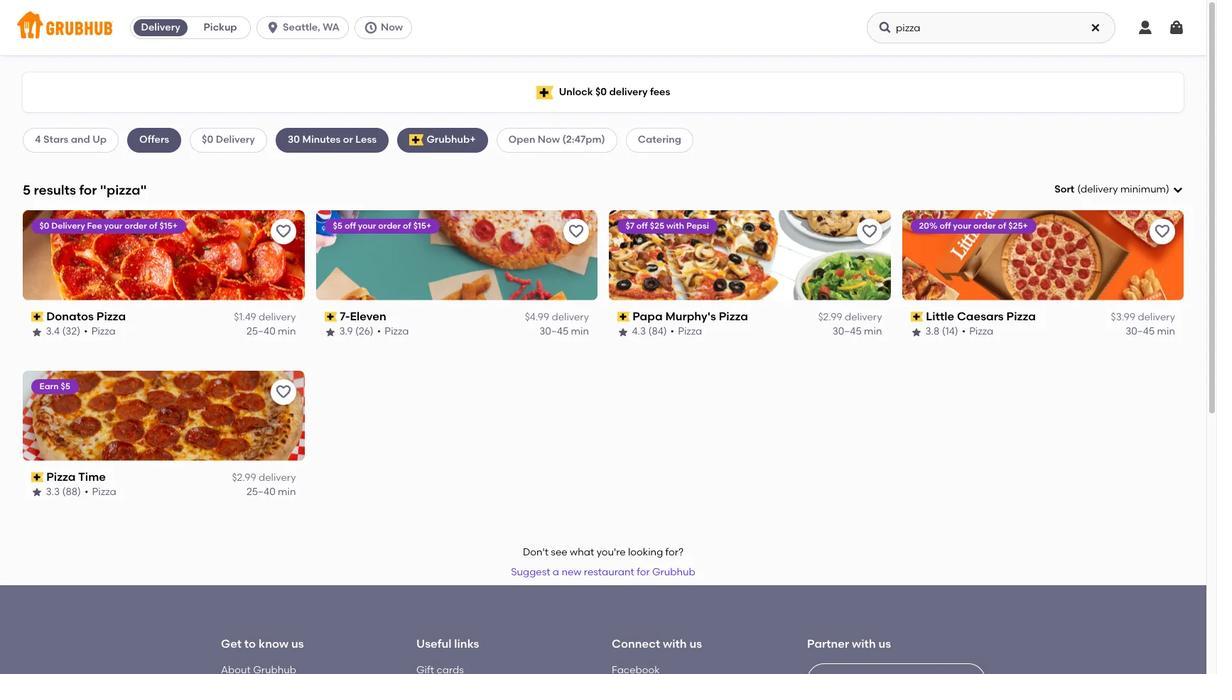 Task type: vqa. For each thing, say whether or not it's contained in the screenshot.


Task type: describe. For each thing, give the bounding box(es) containing it.
• for time
[[85, 486, 89, 498]]

$5 off your order of $15+
[[333, 221, 431, 231]]

little
[[926, 310, 954, 323]]

up
[[93, 134, 107, 146]]

pickup
[[204, 21, 237, 33]]

off for 7-
[[345, 221, 356, 231]]

pizza right (26)
[[385, 326, 409, 338]]

$2.99 delivery for papa murphy's pizza
[[818, 311, 882, 323]]

delivery for $0 delivery
[[216, 134, 255, 146]]

pizza down little caesars pizza
[[969, 326, 994, 338]]

$0 delivery fee your order of $15+
[[40, 221, 178, 231]]

star icon image for pizza time
[[31, 487, 43, 498]]

5
[[23, 182, 31, 198]]

delivery for pizza time
[[259, 472, 296, 484]]

star icon image for 7-eleven
[[324, 327, 336, 338]]

25–40 for pizza time
[[247, 486, 276, 498]]

donatos
[[47, 310, 94, 323]]

$2.99 for papa murphy's pizza
[[818, 311, 843, 323]]

your for little
[[953, 221, 972, 231]]

3.4
[[46, 326, 60, 338]]

30–45 min for 7-eleven
[[540, 326, 589, 338]]

"pizza"
[[100, 182, 147, 198]]

(14)
[[942, 326, 958, 338]]

donatos pizza logo image
[[23, 210, 305, 300]]

$25+
[[1009, 221, 1028, 231]]

delivery for little caesars pizza
[[1138, 311, 1175, 323]]

seattle, wa
[[283, 21, 340, 33]]

results
[[34, 182, 76, 198]]

partner with us
[[807, 638, 891, 651]]

5 results for "pizza" main content
[[0, 55, 1207, 674]]

1 us from the left
[[291, 638, 304, 651]]

(2:47pm)
[[562, 134, 605, 146]]

3.4 (32)
[[46, 326, 81, 338]]

star icon image for donatos pizza
[[31, 327, 43, 338]]

now button
[[355, 16, 418, 39]]

• for pizza
[[84, 326, 88, 338]]

off for little
[[940, 221, 951, 231]]

get to know us
[[221, 638, 304, 651]]

$0 for $0 delivery fee your order of $15+
[[40, 221, 50, 231]]

links
[[454, 638, 479, 651]]

connect with us
[[612, 638, 702, 651]]

30–45 min for papa murphy's pizza
[[833, 326, 882, 338]]

30–45 for little caesars pizza
[[1126, 326, 1155, 338]]

save this restaurant button for papa murphy's pizza
[[857, 219, 882, 244]]

• pizza for murphy's
[[671, 326, 703, 338]]

pepsi
[[687, 221, 710, 231]]

less
[[356, 134, 377, 146]]

earn
[[40, 381, 59, 391]]

sort ( delivery minimum )
[[1055, 183, 1170, 195]]

svg image inside now button
[[364, 21, 378, 35]]

$7
[[626, 221, 635, 231]]

with for partner
[[852, 638, 876, 651]]

pizza down time
[[92, 486, 117, 498]]

with for connect
[[663, 638, 687, 651]]

• pizza for pizza
[[84, 326, 116, 338]]

papa murphy's pizza
[[633, 310, 749, 323]]

)
[[1166, 183, 1170, 195]]

pizza right donatos
[[97, 310, 126, 323]]

pizza time logo image
[[23, 371, 305, 461]]

delivery for $0 delivery fee your order of $15+
[[52, 221, 85, 231]]

(
[[1078, 183, 1081, 195]]

2 svg image from the left
[[1168, 19, 1185, 36]]

us for connect with us
[[690, 638, 702, 651]]

$7 off $25 with pepsi
[[626, 221, 710, 231]]

• for murphy's
[[671, 326, 675, 338]]

a
[[553, 566, 559, 579]]

earn $5
[[40, 381, 71, 391]]

4 stars and up
[[35, 134, 107, 146]]

don't
[[523, 546, 549, 559]]

delivery button
[[131, 16, 191, 39]]

off for papa
[[637, 221, 648, 231]]

suggest
[[511, 566, 550, 579]]

none field inside 5 results for "pizza" main content
[[1055, 183, 1184, 197]]

4
[[35, 134, 41, 146]]

$2.99 delivery for pizza time
[[232, 472, 296, 484]]

(88)
[[63, 486, 81, 498]]

20%
[[919, 221, 938, 231]]

1 horizontal spatial $5
[[333, 221, 343, 231]]

order for 7-eleven
[[378, 221, 401, 231]]

little caesars pizza logo image
[[902, 210, 1184, 300]]

looking
[[628, 546, 663, 559]]

grubhub+
[[427, 134, 476, 146]]

time
[[79, 470, 106, 484]]

and
[[71, 134, 90, 146]]

useful
[[416, 638, 452, 651]]

now inside 5 results for "pizza" main content
[[538, 134, 560, 146]]

caesars
[[957, 310, 1004, 323]]

30–45 min for little caesars pizza
[[1126, 326, 1175, 338]]

connect
[[612, 638, 660, 651]]

4.3 (84)
[[632, 326, 667, 338]]

seattle, wa button
[[257, 16, 355, 39]]

fees
[[650, 86, 670, 98]]

$4.99
[[525, 311, 549, 323]]

delivery inside field
[[1081, 183, 1118, 195]]

30
[[288, 134, 300, 146]]

main navigation navigation
[[0, 0, 1207, 55]]

min for papa murphy's pizza
[[864, 326, 882, 338]]

subscription pass image for papa murphy's pizza
[[618, 312, 630, 322]]

$2.99 for pizza time
[[232, 472, 256, 484]]

save this restaurant button for 7-eleven
[[564, 219, 589, 244]]

3.8 (14)
[[926, 326, 958, 338]]

unlock
[[559, 86, 593, 98]]

save this restaurant image for little caesars pizza
[[1154, 223, 1171, 240]]

• pizza for caesars
[[962, 326, 994, 338]]

$25
[[650, 221, 665, 231]]

save this restaurant image for donatos pizza
[[275, 223, 292, 240]]

pizza up 3.3 (88)
[[47, 470, 76, 484]]

don't see what you're looking for?
[[523, 546, 684, 559]]

1 svg image from the left
[[1137, 19, 1154, 36]]

Search for food, convenience, alcohol... search field
[[867, 12, 1116, 43]]

save this restaurant image for 7-eleven
[[568, 223, 585, 240]]



Task type: locate. For each thing, give the bounding box(es) containing it.
$15+
[[160, 221, 178, 231], [413, 221, 431, 231]]

0 vertical spatial 25–40
[[247, 326, 276, 338]]

$3.99 delivery
[[1111, 311, 1175, 323]]

1 horizontal spatial delivery
[[141, 21, 180, 33]]

2 30–45 min from the left
[[833, 326, 882, 338]]

2 off from the left
[[637, 221, 648, 231]]

1 30–45 from the left
[[540, 326, 569, 338]]

1 order from the left
[[125, 221, 147, 231]]

1 horizontal spatial 30–45 min
[[833, 326, 882, 338]]

grubhub
[[652, 566, 696, 579]]

svg image
[[1137, 19, 1154, 36], [1168, 19, 1185, 36]]

subscription pass image left "papa"
[[618, 312, 630, 322]]

subscription pass image left "pizza time"
[[31, 473, 44, 483]]

what
[[570, 546, 594, 559]]

7-eleven
[[340, 310, 386, 323]]

order for little caesars pizza
[[974, 221, 996, 231]]

1 horizontal spatial subscription pass image
[[618, 312, 630, 322]]

2 us from the left
[[690, 638, 702, 651]]

us right 'connect'
[[690, 638, 702, 651]]

unlock $0 delivery fees
[[559, 86, 670, 98]]

1 horizontal spatial order
[[378, 221, 401, 231]]

1 horizontal spatial of
[[403, 221, 411, 231]]

• pizza down caesars
[[962, 326, 994, 338]]

• pizza for time
[[85, 486, 117, 498]]

minutes
[[302, 134, 341, 146]]

little caesars pizza
[[926, 310, 1036, 323]]

subscription pass image left 7-
[[324, 312, 337, 322]]

$0 delivery
[[202, 134, 255, 146]]

stars
[[43, 134, 69, 146]]

star icon image left 3.4
[[31, 327, 43, 338]]

save this restaurant image for papa murphy's pizza
[[861, 223, 878, 240]]

• right the (88)
[[85, 486, 89, 498]]

now inside button
[[381, 21, 403, 33]]

1 your from the left
[[105, 221, 123, 231]]

1 30–45 min from the left
[[540, 326, 589, 338]]

delivery for donatos pizza
[[259, 311, 296, 323]]

• pizza down donatos pizza
[[84, 326, 116, 338]]

2 25–40 from the top
[[247, 486, 276, 498]]

0 vertical spatial 25–40 min
[[247, 326, 296, 338]]

1 horizontal spatial svg image
[[1168, 19, 1185, 36]]

1 horizontal spatial $15+
[[413, 221, 431, 231]]

0 horizontal spatial subscription pass image
[[31, 473, 44, 483]]

of for 7-
[[403, 221, 411, 231]]

0 horizontal spatial off
[[345, 221, 356, 231]]

svg image inside seattle, wa button
[[266, 21, 280, 35]]

0 horizontal spatial now
[[381, 21, 403, 33]]

2 horizontal spatial of
[[998, 221, 1007, 231]]

2 horizontal spatial 30–45
[[1126, 326, 1155, 338]]

30–45 for papa murphy's pizza
[[833, 326, 862, 338]]

3.3 (88)
[[46, 486, 81, 498]]

2 horizontal spatial $0
[[595, 86, 607, 98]]

• pizza right (26)
[[377, 326, 409, 338]]

0 horizontal spatial subscription pass image
[[31, 312, 44, 322]]

us right partner
[[879, 638, 891, 651]]

us
[[291, 638, 304, 651], [690, 638, 702, 651], [879, 638, 891, 651]]

you're
[[597, 546, 626, 559]]

• right (14) at the right of page
[[962, 326, 966, 338]]

murphy's
[[666, 310, 717, 323]]

• right (84)
[[671, 326, 675, 338]]

of
[[149, 221, 158, 231], [403, 221, 411, 231], [998, 221, 1007, 231]]

3 off from the left
[[940, 221, 951, 231]]

2 horizontal spatial us
[[879, 638, 891, 651]]

3 us from the left
[[879, 638, 891, 651]]

catering
[[638, 134, 682, 146]]

$0 right offers
[[202, 134, 213, 146]]

(84)
[[649, 326, 667, 338]]

None field
[[1055, 183, 1184, 197]]

1 vertical spatial delivery
[[216, 134, 255, 146]]

delivery left "fee"
[[52, 221, 85, 231]]

delivery for papa murphy's pizza
[[845, 311, 882, 323]]

eleven
[[350, 310, 386, 323]]

1 save this restaurant image from the left
[[275, 223, 292, 240]]

0 horizontal spatial delivery
[[52, 221, 85, 231]]

30–45 for 7-eleven
[[540, 326, 569, 338]]

3.3
[[46, 486, 60, 498]]

grubhub plus flag logo image left grubhub+ at the left of the page
[[409, 135, 424, 146]]

1 horizontal spatial $0
[[202, 134, 213, 146]]

1 25–40 from the top
[[247, 326, 276, 338]]

• right (26)
[[377, 326, 381, 338]]

1 horizontal spatial $2.99
[[818, 311, 843, 323]]

0 horizontal spatial $0
[[40, 221, 50, 231]]

with
[[667, 221, 685, 231], [663, 638, 687, 651], [852, 638, 876, 651]]

$0 for $0 delivery
[[202, 134, 213, 146]]

3.8
[[926, 326, 940, 338]]

fee
[[87, 221, 102, 231]]

pizza right murphy's
[[719, 310, 749, 323]]

pizza down papa murphy's pizza
[[678, 326, 703, 338]]

0 vertical spatial $0
[[595, 86, 607, 98]]

save this restaurant button for little caesars pizza
[[1150, 219, 1175, 244]]

seattle,
[[283, 21, 320, 33]]

2 horizontal spatial order
[[974, 221, 996, 231]]

25–40 min
[[247, 326, 296, 338], [247, 486, 296, 498]]

1 $15+ from the left
[[160, 221, 178, 231]]

1 horizontal spatial for
[[637, 566, 650, 579]]

2 order from the left
[[378, 221, 401, 231]]

delivery inside "button"
[[141, 21, 180, 33]]

(32)
[[62, 326, 81, 338]]

star icon image left 4.3
[[618, 327, 629, 338]]

save this restaurant image
[[275, 223, 292, 240], [568, 223, 585, 240], [861, 223, 878, 240], [1154, 223, 1171, 240]]

•
[[84, 326, 88, 338], [377, 326, 381, 338], [671, 326, 675, 338], [962, 326, 966, 338], [85, 486, 89, 498]]

1 horizontal spatial us
[[690, 638, 702, 651]]

1 25–40 min from the top
[[247, 326, 296, 338]]

0 vertical spatial now
[[381, 21, 403, 33]]

for down the looking
[[637, 566, 650, 579]]

for right results
[[79, 182, 97, 198]]

2 vertical spatial delivery
[[52, 221, 85, 231]]

grubhub plus flag logo image for unlock $0 delivery fees
[[536, 86, 553, 99]]

star icon image left 3.9
[[324, 327, 336, 338]]

7-eleven logo image
[[316, 210, 598, 300]]

0 horizontal spatial your
[[105, 221, 123, 231]]

2 30–45 from the left
[[833, 326, 862, 338]]

useful links
[[416, 638, 479, 651]]

for
[[79, 182, 97, 198], [637, 566, 650, 579]]

• for eleven
[[377, 326, 381, 338]]

4 save this restaurant image from the left
[[1154, 223, 1171, 240]]

see
[[551, 546, 568, 559]]

2 of from the left
[[403, 221, 411, 231]]

wa
[[323, 21, 340, 33]]

star icon image for little caesars pizza
[[911, 327, 922, 338]]

star icon image for papa murphy's pizza
[[618, 327, 629, 338]]

for inside suggest a new restaurant for grubhub button
[[637, 566, 650, 579]]

pizza down donatos pizza
[[92, 326, 116, 338]]

0 vertical spatial for
[[79, 182, 97, 198]]

sort
[[1055, 183, 1075, 195]]

us for partner with us
[[879, 638, 891, 651]]

• pizza for eleven
[[377, 326, 409, 338]]

30–45
[[540, 326, 569, 338], [833, 326, 862, 338], [1126, 326, 1155, 338]]

2 subscription pass image from the left
[[324, 312, 337, 322]]

$3.99
[[1111, 311, 1136, 323]]

grubhub plus flag logo image for grubhub+
[[409, 135, 424, 146]]

1 vertical spatial $2.99 delivery
[[232, 472, 296, 484]]

0 vertical spatial grubhub plus flag logo image
[[536, 86, 553, 99]]

0 vertical spatial $5
[[333, 221, 343, 231]]

30 minutes or less
[[288, 134, 377, 146]]

with right partner
[[852, 638, 876, 651]]

subscription pass image left little
[[911, 312, 923, 322]]

min for pizza time
[[278, 486, 296, 498]]

subscription pass image
[[31, 312, 44, 322], [324, 312, 337, 322]]

$2.99 delivery
[[818, 311, 882, 323], [232, 472, 296, 484]]

pizza right caesars
[[1007, 310, 1036, 323]]

papa murphy's pizza logo image
[[609, 210, 891, 300]]

5 results for "pizza"
[[23, 182, 147, 198]]

$0
[[595, 86, 607, 98], [202, 134, 213, 146], [40, 221, 50, 231]]

0 horizontal spatial svg image
[[1137, 19, 1154, 36]]

3 30–45 min from the left
[[1126, 326, 1175, 338]]

• pizza down papa murphy's pizza
[[671, 326, 703, 338]]

25–40 min for donatos pizza
[[247, 326, 296, 338]]

save this restaurant image
[[275, 384, 292, 401]]

1 vertical spatial $2.99
[[232, 472, 256, 484]]

save this restaurant button for donatos pizza
[[270, 219, 296, 244]]

3.9
[[339, 326, 353, 338]]

0 horizontal spatial us
[[291, 638, 304, 651]]

with right 'connect'
[[663, 638, 687, 651]]

your for 7-
[[358, 221, 376, 231]]

$1.49 delivery
[[234, 311, 296, 323]]

min
[[278, 326, 296, 338], [571, 326, 589, 338], [864, 326, 882, 338], [1157, 326, 1175, 338], [278, 486, 296, 498]]

for?
[[666, 546, 684, 559]]

order
[[125, 221, 147, 231], [378, 221, 401, 231], [974, 221, 996, 231]]

save this restaurant button for pizza time
[[270, 379, 296, 405]]

• right (32)
[[84, 326, 88, 338]]

1 horizontal spatial 30–45
[[833, 326, 862, 338]]

donatos pizza
[[47, 310, 126, 323]]

min for 7-eleven
[[571, 326, 589, 338]]

of for little
[[998, 221, 1007, 231]]

your
[[105, 221, 123, 231], [358, 221, 376, 231], [953, 221, 972, 231]]

1 of from the left
[[149, 221, 158, 231]]

1 vertical spatial grubhub plus flag logo image
[[409, 135, 424, 146]]

restaurant
[[584, 566, 635, 579]]

1 off from the left
[[345, 221, 356, 231]]

1 vertical spatial $0
[[202, 134, 213, 146]]

1 vertical spatial 25–40 min
[[247, 486, 296, 498]]

know
[[259, 638, 289, 651]]

2 horizontal spatial your
[[953, 221, 972, 231]]

get
[[221, 638, 242, 651]]

2 vertical spatial $0
[[40, 221, 50, 231]]

subscription pass image for pizza time
[[31, 473, 44, 483]]

2 horizontal spatial 30–45 min
[[1126, 326, 1175, 338]]

2 horizontal spatial delivery
[[216, 134, 255, 146]]

to
[[244, 638, 256, 651]]

2 your from the left
[[358, 221, 376, 231]]

3 order from the left
[[974, 221, 996, 231]]

grubhub plus flag logo image left unlock
[[536, 86, 553, 99]]

2 $15+ from the left
[[413, 221, 431, 231]]

1 horizontal spatial your
[[358, 221, 376, 231]]

new
[[562, 566, 582, 579]]

3 30–45 from the left
[[1126, 326, 1155, 338]]

1 horizontal spatial subscription pass image
[[324, 312, 337, 322]]

or
[[343, 134, 353, 146]]

3 of from the left
[[998, 221, 1007, 231]]

0 horizontal spatial 30–45 min
[[540, 326, 589, 338]]

2 horizontal spatial off
[[940, 221, 951, 231]]

save this restaurant button
[[270, 219, 296, 244], [564, 219, 589, 244], [857, 219, 882, 244], [1150, 219, 1175, 244], [270, 379, 296, 405]]

delivery left the '30'
[[216, 134, 255, 146]]

0 horizontal spatial of
[[149, 221, 158, 231]]

1 vertical spatial now
[[538, 134, 560, 146]]

1 subscription pass image from the left
[[31, 312, 44, 322]]

open
[[509, 134, 535, 146]]

3 save this restaurant image from the left
[[861, 223, 878, 240]]

star icon image left 3.8
[[911, 327, 922, 338]]

0 horizontal spatial grubhub plus flag logo image
[[409, 135, 424, 146]]

0 horizontal spatial for
[[79, 182, 97, 198]]

subscription pass image for donatos pizza
[[31, 312, 44, 322]]

grubhub plus flag logo image
[[536, 86, 553, 99], [409, 135, 424, 146]]

$1.49
[[234, 311, 256, 323]]

1 horizontal spatial now
[[538, 134, 560, 146]]

us right know
[[291, 638, 304, 651]]

7-
[[340, 310, 350, 323]]

star icon image
[[31, 327, 43, 338], [324, 327, 336, 338], [618, 327, 629, 338], [911, 327, 922, 338], [31, 487, 43, 498]]

$4.99 delivery
[[525, 311, 589, 323]]

1 horizontal spatial $2.99 delivery
[[818, 311, 882, 323]]

0 horizontal spatial $2.99 delivery
[[232, 472, 296, 484]]

min for little caesars pizza
[[1157, 326, 1175, 338]]

suggest a new restaurant for grubhub
[[511, 566, 696, 579]]

minimum
[[1121, 183, 1166, 195]]

now right wa
[[381, 21, 403, 33]]

0 vertical spatial $2.99 delivery
[[818, 311, 882, 323]]

0 horizontal spatial $5
[[61, 381, 71, 391]]

1 vertical spatial $5
[[61, 381, 71, 391]]

papa
[[633, 310, 663, 323]]

• for caesars
[[962, 326, 966, 338]]

$0 down results
[[40, 221, 50, 231]]

subscription pass image for 7-eleven
[[324, 312, 337, 322]]

delivery left "pickup"
[[141, 21, 180, 33]]

subscription pass image for little caesars pizza
[[911, 312, 923, 322]]

pickup button
[[191, 16, 250, 39]]

now
[[381, 21, 403, 33], [538, 134, 560, 146]]

1 horizontal spatial grubhub plus flag logo image
[[536, 86, 553, 99]]

0 horizontal spatial order
[[125, 221, 147, 231]]

0 horizontal spatial 30–45
[[540, 326, 569, 338]]

none field containing sort
[[1055, 183, 1184, 197]]

now right open at the left of the page
[[538, 134, 560, 146]]

pizza
[[97, 310, 126, 323], [719, 310, 749, 323], [1007, 310, 1036, 323], [92, 326, 116, 338], [385, 326, 409, 338], [678, 326, 703, 338], [969, 326, 994, 338], [47, 470, 76, 484], [92, 486, 117, 498]]

subscription pass image left donatos
[[31, 312, 44, 322]]

0 horizontal spatial $15+
[[160, 221, 178, 231]]

delivery for 7-eleven
[[552, 311, 589, 323]]

2 horizontal spatial subscription pass image
[[911, 312, 923, 322]]

3.9 (26)
[[339, 326, 374, 338]]

3 your from the left
[[953, 221, 972, 231]]

0 vertical spatial $2.99
[[818, 311, 843, 323]]

0 horizontal spatial $2.99
[[232, 472, 256, 484]]

$0 right unlock
[[595, 86, 607, 98]]

25–40 min for pizza time
[[247, 486, 296, 498]]

20% off your order of $25+
[[919, 221, 1028, 231]]

• pizza
[[84, 326, 116, 338], [377, 326, 409, 338], [671, 326, 703, 338], [962, 326, 994, 338], [85, 486, 117, 498]]

star icon image left 3.3
[[31, 487, 43, 498]]

1 vertical spatial for
[[637, 566, 650, 579]]

4.3
[[632, 326, 646, 338]]

2 save this restaurant image from the left
[[568, 223, 585, 240]]

suggest a new restaurant for grubhub button
[[505, 560, 702, 586]]

• pizza down time
[[85, 486, 117, 498]]

with right $25
[[667, 221, 685, 231]]

subscription pass image
[[618, 312, 630, 322], [911, 312, 923, 322], [31, 473, 44, 483]]

partner
[[807, 638, 849, 651]]

pizza time
[[47, 470, 106, 484]]

min for donatos pizza
[[278, 326, 296, 338]]

2 25–40 min from the top
[[247, 486, 296, 498]]

svg image
[[266, 21, 280, 35], [364, 21, 378, 35], [878, 21, 893, 35], [1090, 22, 1102, 33], [1173, 184, 1184, 196]]

25–40 for donatos pizza
[[247, 326, 276, 338]]

1 vertical spatial 25–40
[[247, 486, 276, 498]]

0 vertical spatial delivery
[[141, 21, 180, 33]]

1 horizontal spatial off
[[637, 221, 648, 231]]



